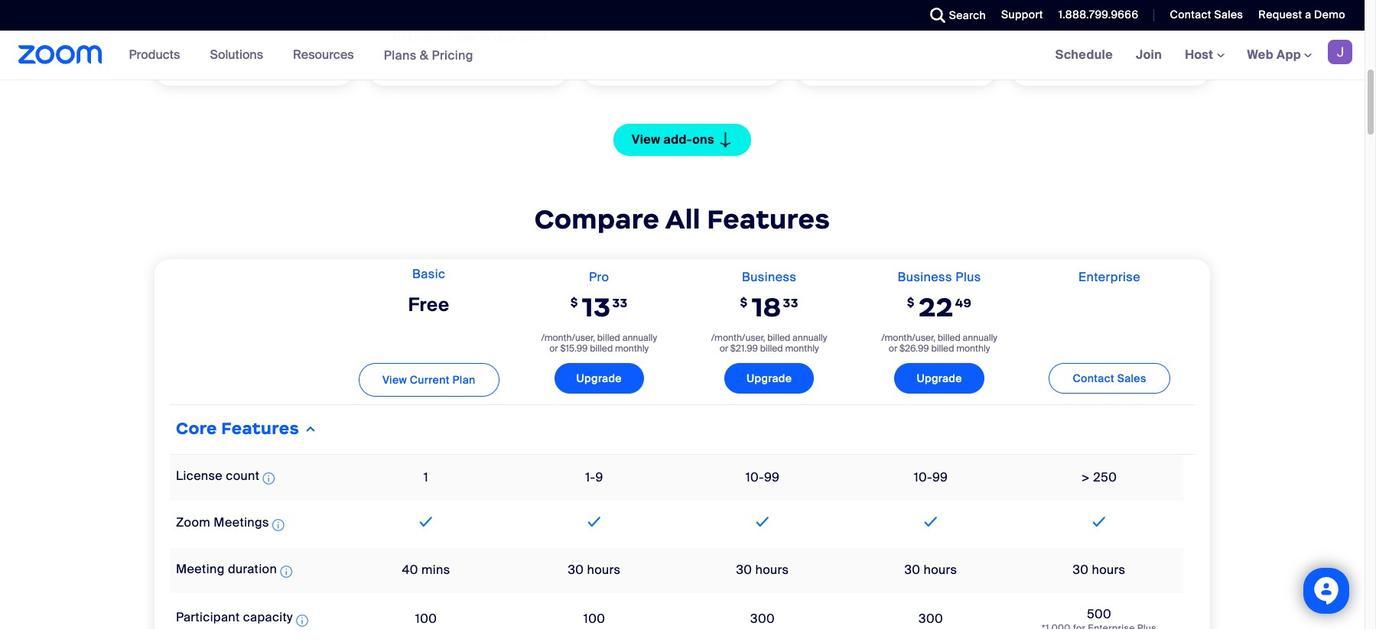 Task type: vqa. For each thing, say whether or not it's contained in the screenshot.
40
yes



Task type: locate. For each thing, give the bounding box(es) containing it.
0 horizontal spatial features
[[221, 418, 299, 439]]

basic
[[413, 266, 446, 282]]

1.888.799.9666
[[1059, 8, 1139, 21]]

business plus
[[898, 269, 981, 285]]

zoom logo image
[[18, 45, 102, 64]]

3 hours from the left
[[924, 563, 958, 579]]

apps
[[456, 31, 477, 43]]

2 100 from the left
[[584, 612, 605, 628]]

3 upgrade link from the left
[[895, 363, 985, 394]]

0 horizontal spatial monthly
[[615, 343, 649, 355]]

0 horizontal spatial 99
[[764, 470, 780, 486]]

0 horizontal spatial 33
[[612, 296, 628, 311]]

2 monthly from the left
[[785, 343, 819, 355]]

3 annually from the left
[[963, 332, 998, 344]]

free up apply)
[[393, 31, 413, 43]]

/month/user,
[[541, 332, 595, 344], [711, 332, 766, 344], [882, 332, 936, 344]]

0 horizontal spatial 10-99
[[746, 470, 780, 486]]

2 33 from the left
[[783, 296, 799, 311]]

or left $21.99 on the bottom of page
[[720, 343, 728, 355]]

products
[[129, 47, 180, 63]]

1 horizontal spatial contact
[[1170, 8, 1212, 21]]

upgrade link down /month/user, billed annually or $21.99 billed monthly
[[725, 363, 814, 394]]

0 horizontal spatial sales
[[1118, 372, 1147, 386]]

monthly down $ 13 33
[[615, 343, 649, 355]]

/month/user, down 22
[[882, 332, 936, 344]]

upgrade link down /month/user, billed annually or $15.99 billed monthly
[[554, 363, 644, 394]]

business for business
[[742, 269, 797, 285]]

33 right '13'
[[612, 296, 628, 311]]

features inside cell
[[221, 418, 299, 439]]

0 horizontal spatial upgrade
[[577, 372, 622, 386]]

monthly inside /month/user, billed annually or $21.99 billed monthly
[[785, 343, 819, 355]]

40 mins
[[402, 563, 450, 579]]

$ for 22
[[907, 295, 915, 310]]

/month/user, for 18
[[711, 332, 766, 344]]

99
[[764, 470, 780, 486], [933, 470, 948, 486]]

0 vertical spatial view
[[632, 131, 661, 147]]

included image
[[416, 513, 436, 531], [753, 513, 773, 531]]

1 300 from the left
[[751, 612, 775, 628]]

$ left 18
[[740, 295, 748, 310]]

1 vertical spatial features
[[221, 418, 299, 439]]

3 /month/user, from the left
[[882, 332, 936, 344]]

1.888.799.9666 button
[[1047, 0, 1143, 31], [1059, 8, 1139, 21]]

0 horizontal spatial 1
[[424, 470, 429, 486]]

1 horizontal spatial upgrade
[[747, 372, 792, 386]]

3 $ from the left
[[907, 295, 915, 310]]

3 monthly from the left
[[957, 343, 990, 355]]

33 inside $ 13 33
[[612, 296, 628, 311]]

2 upgrade from the left
[[747, 372, 792, 386]]

billed
[[598, 332, 620, 344], [768, 332, 791, 344], [938, 332, 961, 344], [590, 343, 613, 355], [760, 343, 783, 355], [932, 343, 954, 355]]

1 vertical spatial sales
[[1118, 372, 1147, 386]]

annually down $ 18 33
[[793, 332, 828, 344]]

ok image
[[166, 21, 174, 29]]

or left "$15.99"
[[550, 343, 558, 355]]

1 horizontal spatial or
[[720, 343, 728, 355]]

0 horizontal spatial or
[[550, 343, 558, 355]]

1 business from the left
[[742, 269, 797, 285]]

2 horizontal spatial upgrade link
[[895, 363, 985, 394]]

1 horizontal spatial 100
[[584, 612, 605, 628]]

license count application
[[176, 468, 278, 489]]

web app button
[[1248, 47, 1312, 63]]

billed down $ 13 33
[[598, 332, 620, 344]]

1 horizontal spatial sales
[[1215, 8, 1244, 21]]

2 horizontal spatial or
[[889, 343, 898, 355]]

3 or from the left
[[889, 343, 898, 355]]

free
[[393, 31, 413, 43], [408, 293, 450, 317]]

view left current
[[383, 373, 407, 387]]

view left add-
[[632, 131, 661, 147]]

0 horizontal spatial annually
[[623, 332, 657, 344]]

1 horizontal spatial business
[[898, 269, 953, 285]]

core features
[[176, 418, 299, 439]]

upgrade link
[[554, 363, 644, 394], [725, 363, 814, 394], [895, 363, 985, 394]]

annually inside the /month/user, billed annually or $26.99 billed monthly
[[963, 332, 998, 344]]

0 horizontal spatial 100
[[415, 612, 437, 628]]

or inside the /month/user, billed annually or $26.99 billed monthly
[[889, 343, 898, 355]]

/month/user, billed annually or $26.99 billed monthly
[[882, 332, 998, 355]]

1 $ from the left
[[571, 295, 578, 310]]

banner containing products
[[0, 31, 1365, 80]]

0 vertical spatial features
[[707, 203, 830, 237]]

1 horizontal spatial 300
[[919, 612, 943, 628]]

2 included image from the left
[[921, 513, 941, 531]]

annually down 49
[[963, 332, 998, 344]]

1 vertical spatial view
[[383, 373, 407, 387]]

view for view add-ons
[[632, 131, 661, 147]]

compare all features
[[535, 203, 830, 237]]

sales
[[1215, 8, 1244, 21], [1118, 372, 1147, 386]]

0 horizontal spatial upgrade link
[[554, 363, 644, 394]]

profile picture image
[[1328, 40, 1353, 64]]

apply)
[[393, 47, 419, 59]]

2 upgrade link from the left
[[725, 363, 814, 394]]

33 right 18
[[783, 296, 799, 311]]

annually
[[623, 332, 657, 344], [793, 332, 828, 344], [963, 332, 998, 344]]

or for 13
[[550, 343, 558, 355]]

$ inside the $ 22 49
[[907, 295, 915, 310]]

2 horizontal spatial /month/user,
[[882, 332, 936, 344]]

or left $26.99
[[889, 343, 898, 355]]

request a demo link
[[1248, 0, 1365, 31], [1259, 8, 1346, 21]]

2 or from the left
[[720, 343, 728, 355]]

upgrade link for 18
[[725, 363, 814, 394]]

or inside /month/user, billed annually or $21.99 billed monthly
[[720, 343, 728, 355]]

monthly inside the /month/user, billed annually or $26.99 billed monthly
[[957, 343, 990, 355]]

1 vertical spatial free
[[408, 293, 450, 317]]

contact sales
[[1170, 8, 1244, 21], [1073, 372, 1147, 386]]

meeting duration image
[[280, 563, 292, 582]]

business up 22
[[898, 269, 953, 285]]

2 horizontal spatial annually
[[963, 332, 998, 344]]

zoom
[[176, 515, 211, 531]]

1 or from the left
[[550, 343, 558, 355]]

contact
[[1170, 8, 1212, 21], [1073, 372, 1115, 386]]

or
[[550, 343, 558, 355], [720, 343, 728, 355], [889, 343, 898, 355]]

upgrade for 18
[[747, 372, 792, 386]]

upgrade
[[577, 372, 622, 386], [747, 372, 792, 386], [917, 372, 962, 386]]

2 30 from the left
[[737, 563, 752, 579]]

resources
[[293, 47, 354, 63]]

0 vertical spatial free
[[393, 31, 413, 43]]

100
[[415, 612, 437, 628], [584, 612, 605, 628]]

meeting duration
[[176, 561, 277, 577]]

view for view current plan
[[383, 373, 407, 387]]

view current plan
[[383, 373, 476, 387]]

2 300 from the left
[[919, 612, 943, 628]]

free down 'basic'
[[408, 293, 450, 317]]

application
[[170, 259, 1207, 630]]

$ inside $ 13 33
[[571, 295, 578, 310]]

0 horizontal spatial 300
[[751, 612, 775, 628]]

10-99
[[746, 470, 780, 486], [914, 470, 948, 486]]

0 horizontal spatial contact sales
[[1073, 372, 1147, 386]]

annually down $ 13 33
[[623, 332, 657, 344]]

$
[[571, 295, 578, 310], [740, 295, 748, 310], [907, 295, 915, 310]]

1 upgrade from the left
[[577, 372, 622, 386]]

app
[[1277, 47, 1302, 63]]

free inside application
[[408, 293, 450, 317]]

1 horizontal spatial 10-99
[[914, 470, 948, 486]]

30
[[568, 563, 584, 579], [737, 563, 752, 579], [905, 563, 921, 579], [1073, 563, 1089, 579]]

2 business from the left
[[898, 269, 953, 285]]

annually inside /month/user, billed annually or $15.99 billed monthly
[[623, 332, 657, 344]]

1 monthly from the left
[[615, 343, 649, 355]]

monthly inside /month/user, billed annually or $15.99 billed monthly
[[615, 343, 649, 355]]

zoom meetings application
[[176, 515, 288, 535]]

business up $ 18 33
[[742, 269, 797, 285]]

banner
[[0, 31, 1365, 80]]

0 horizontal spatial business
[[742, 269, 797, 285]]

1 horizontal spatial included image
[[753, 513, 773, 531]]

3 included image from the left
[[1089, 513, 1110, 531]]

/month/user, down 18
[[711, 332, 766, 344]]

3 upgrade from the left
[[917, 372, 962, 386]]

/month/user, inside the /month/user, billed annually or $26.99 billed monthly
[[882, 332, 936, 344]]

billed right $26.99
[[932, 343, 954, 355]]

1 99 from the left
[[764, 470, 780, 486]]

zoom meetings image
[[272, 517, 285, 535]]

1 /month/user, from the left
[[541, 332, 595, 344]]

premium
[[415, 31, 454, 43]]

1 horizontal spatial contact sales
[[1170, 8, 1244, 21]]

0 horizontal spatial /month/user,
[[541, 332, 595, 344]]

upgrade down /month/user, billed annually or $15.99 billed monthly
[[577, 372, 622, 386]]

annually inside /month/user, billed annually or $21.99 billed monthly
[[793, 332, 828, 344]]

monthly
[[615, 343, 649, 355], [785, 343, 819, 355], [957, 343, 990, 355]]

upgrade down the /month/user, billed annually or $26.99 billed monthly
[[917, 372, 962, 386]]

/month/user, inside /month/user, billed annually or $21.99 billed monthly
[[711, 332, 766, 344]]

1 horizontal spatial included image
[[921, 513, 941, 531]]

2 horizontal spatial upgrade
[[917, 372, 962, 386]]

1 horizontal spatial /month/user,
[[711, 332, 766, 344]]

1 annually from the left
[[623, 332, 657, 344]]

support link
[[990, 0, 1047, 31], [1002, 8, 1044, 21]]

1 upgrade link from the left
[[554, 363, 644, 394]]

0 vertical spatial sales
[[1215, 8, 1244, 21]]

0 horizontal spatial view
[[383, 373, 407, 387]]

mins
[[422, 563, 450, 579]]

or for 18
[[720, 343, 728, 355]]

zoom meetings
[[176, 515, 269, 531]]

1 33 from the left
[[612, 296, 628, 311]]

1 horizontal spatial annually
[[793, 332, 828, 344]]

$ 18 33
[[740, 291, 799, 324]]

1 horizontal spatial 99
[[933, 470, 948, 486]]

$ left 22
[[907, 295, 915, 310]]

$ 13 33
[[571, 291, 628, 324]]

2 $ from the left
[[740, 295, 748, 310]]

2 /month/user, from the left
[[711, 332, 766, 344]]

1 horizontal spatial features
[[707, 203, 830, 237]]

2 horizontal spatial monthly
[[957, 343, 990, 355]]

2 annually from the left
[[793, 332, 828, 344]]

0 vertical spatial 1
[[493, 31, 497, 43]]

/month/user, down '13'
[[541, 332, 595, 344]]

0 horizontal spatial included image
[[584, 513, 605, 531]]

0 horizontal spatial 10-
[[746, 470, 764, 486]]

view
[[632, 131, 661, 147], [383, 373, 407, 387]]

49
[[956, 296, 972, 311]]

monthly down 49
[[957, 343, 990, 355]]

join link
[[1125, 31, 1174, 80]]

1 horizontal spatial 10-
[[914, 470, 933, 486]]

monthly for 22
[[957, 343, 990, 355]]

1 horizontal spatial upgrade link
[[725, 363, 814, 394]]

free inside essential apps free premium apps for 1 year (terms apply)
[[393, 31, 413, 43]]

monthly down $ 18 33
[[785, 343, 819, 355]]

1 horizontal spatial monthly
[[785, 343, 819, 355]]

500
[[1087, 607, 1112, 623]]

1 horizontal spatial 1
[[493, 31, 497, 43]]

upgrade link down the /month/user, billed annually or $26.99 billed monthly
[[895, 363, 985, 394]]

1 100 from the left
[[415, 612, 437, 628]]

$ 22 49
[[907, 291, 972, 324]]

plans
[[384, 47, 417, 63]]

/month/user, billed annually or $21.99 billed monthly
[[711, 332, 828, 355]]

join
[[1136, 47, 1162, 63]]

billed right $21.99 on the bottom of page
[[760, 343, 783, 355]]

1 horizontal spatial 33
[[783, 296, 799, 311]]

0 horizontal spatial $
[[571, 295, 578, 310]]

33
[[612, 296, 628, 311], [783, 296, 799, 311]]

/month/user, inside /month/user, billed annually or $15.99 billed monthly
[[541, 332, 595, 344]]

billed down the $ 22 49
[[938, 332, 961, 344]]

33 inside $ 18 33
[[783, 296, 799, 311]]

1 horizontal spatial view
[[632, 131, 661, 147]]

$ left '13'
[[571, 295, 578, 310]]

10-
[[746, 470, 764, 486], [914, 470, 933, 486]]

enterprise
[[1079, 269, 1141, 285]]

upgrade down /month/user, billed annually or $21.99 billed monthly
[[747, 372, 792, 386]]

upgrade link for 13
[[554, 363, 644, 394]]

pricing
[[432, 47, 474, 63]]

$26.99
[[900, 343, 929, 355]]

plans & pricing link
[[384, 47, 474, 63], [384, 47, 474, 63]]

1 hours from the left
[[587, 563, 621, 579]]

0 horizontal spatial included image
[[416, 513, 436, 531]]

2 horizontal spatial $
[[907, 295, 915, 310]]

core
[[176, 418, 217, 439]]

1 horizontal spatial $
[[740, 295, 748, 310]]

2 10- from the left
[[914, 470, 933, 486]]

0 horizontal spatial contact
[[1073, 372, 1115, 386]]

$ inside $ 18 33
[[740, 295, 748, 310]]

2 hours from the left
[[756, 563, 789, 579]]

included image
[[584, 513, 605, 531], [921, 513, 941, 531], [1089, 513, 1110, 531]]

1 included image from the left
[[416, 513, 436, 531]]

or inside /month/user, billed annually or $15.99 billed monthly
[[550, 343, 558, 355]]

2 horizontal spatial included image
[[1089, 513, 1110, 531]]



Task type: describe. For each thing, give the bounding box(es) containing it.
pro
[[589, 269, 609, 285]]

1 vertical spatial 1
[[424, 470, 429, 486]]

search button
[[919, 0, 990, 31]]

4 30 hours from the left
[[1073, 563, 1126, 579]]

application containing 13
[[170, 259, 1207, 630]]

$15.99
[[560, 343, 588, 355]]

upgrade for 22
[[917, 372, 962, 386]]

250
[[1094, 470, 1117, 486]]

13
[[582, 291, 611, 324]]

>
[[1082, 470, 1090, 486]]

right image
[[303, 423, 319, 435]]

9
[[596, 470, 603, 486]]

monthly for 13
[[615, 343, 649, 355]]

1 30 hours from the left
[[568, 563, 621, 579]]

33 for 18
[[783, 296, 799, 311]]

monthly for 18
[[785, 343, 819, 355]]

&
[[420, 47, 429, 63]]

3 30 from the left
[[905, 563, 921, 579]]

0 vertical spatial contact sales
[[1170, 8, 1244, 21]]

plan
[[453, 373, 476, 387]]

participant capacity
[[176, 610, 293, 626]]

/month/user, billed annually or $15.99 billed monthly
[[541, 332, 657, 355]]

40
[[402, 563, 418, 579]]

license count
[[176, 468, 260, 484]]

capacity
[[243, 610, 293, 626]]

0 vertical spatial contact
[[1170, 8, 1212, 21]]

current
[[410, 373, 450, 387]]

meetings
[[214, 515, 269, 531]]

1 10- from the left
[[746, 470, 764, 486]]

> 250
[[1082, 470, 1117, 486]]

billed down $ 18 33
[[768, 332, 791, 344]]

resources button
[[293, 31, 361, 80]]

$21.99
[[731, 343, 758, 355]]

1 10-99 from the left
[[746, 470, 780, 486]]

participant capacity application
[[176, 610, 311, 630]]

essential
[[393, 13, 443, 27]]

meetings navigation
[[1044, 31, 1365, 80]]

all
[[665, 203, 701, 237]]

18
[[752, 291, 782, 324]]

3 30 hours from the left
[[905, 563, 958, 579]]

22
[[919, 291, 954, 324]]

year
[[499, 31, 517, 43]]

web
[[1248, 47, 1274, 63]]

annually for 18
[[793, 332, 828, 344]]

new
[[184, 18, 209, 32]]

view add-ons
[[632, 131, 718, 147]]

apps
[[445, 13, 473, 27]]

compare
[[535, 203, 660, 237]]

1 vertical spatial contact sales
[[1073, 372, 1147, 386]]

(terms
[[520, 31, 547, 43]]

license
[[176, 468, 223, 484]]

upgrade link for 22
[[895, 363, 985, 394]]

participant capacity image
[[296, 612, 308, 630]]

4 30 from the left
[[1073, 563, 1089, 579]]

4 hours from the left
[[1092, 563, 1126, 579]]

upgrade for 13
[[577, 372, 622, 386]]

notes
[[217, 18, 249, 32]]

schedule
[[1056, 47, 1113, 63]]

/month/user, for 13
[[541, 332, 595, 344]]

demo
[[1315, 8, 1346, 21]]

plus
[[956, 269, 981, 285]]

schedule link
[[1044, 31, 1125, 80]]

2 99 from the left
[[933, 470, 948, 486]]

new notes
[[184, 18, 249, 32]]

license count image
[[263, 470, 275, 488]]

products button
[[129, 31, 187, 80]]

$ for 18
[[740, 295, 748, 310]]

support
[[1002, 8, 1044, 21]]

1 30 from the left
[[568, 563, 584, 579]]

meeting
[[176, 561, 225, 577]]

meeting duration application
[[176, 561, 295, 582]]

participant
[[176, 610, 240, 626]]

web app
[[1248, 47, 1302, 63]]

host
[[1185, 47, 1217, 63]]

annually for 22
[[963, 332, 998, 344]]

2 30 hours from the left
[[737, 563, 789, 579]]

1 vertical spatial contact
[[1073, 372, 1115, 386]]

search
[[949, 8, 986, 22]]

1 inside essential apps free premium apps for 1 year (terms apply)
[[493, 31, 497, 43]]

solutions
[[210, 47, 263, 63]]

annually for 13
[[623, 332, 657, 344]]

$ for 13
[[571, 295, 578, 310]]

plans & pricing
[[384, 47, 474, 63]]

essential apps free premium apps for 1 year (terms apply)
[[393, 13, 547, 59]]

2 10-99 from the left
[[914, 470, 948, 486]]

1-
[[586, 470, 596, 486]]

count
[[226, 468, 260, 484]]

1-9
[[586, 470, 603, 486]]

a
[[1305, 8, 1312, 21]]

product information navigation
[[118, 31, 485, 80]]

duration
[[228, 561, 277, 577]]

request a demo
[[1259, 8, 1346, 21]]

business for business plus
[[898, 269, 953, 285]]

billed right "$15.99"
[[590, 343, 613, 355]]

add-
[[664, 131, 693, 147]]

solutions button
[[210, 31, 270, 80]]

1 included image from the left
[[584, 513, 605, 531]]

view current plan link
[[359, 363, 499, 397]]

33 for 13
[[612, 296, 628, 311]]

host button
[[1185, 47, 1225, 63]]

2 included image from the left
[[753, 513, 773, 531]]

request
[[1259, 8, 1303, 21]]

for
[[479, 31, 491, 43]]

or for 22
[[889, 343, 898, 355]]

ons
[[693, 131, 715, 147]]

core features cell
[[170, 412, 1195, 448]]

/month/user, for 22
[[882, 332, 936, 344]]



